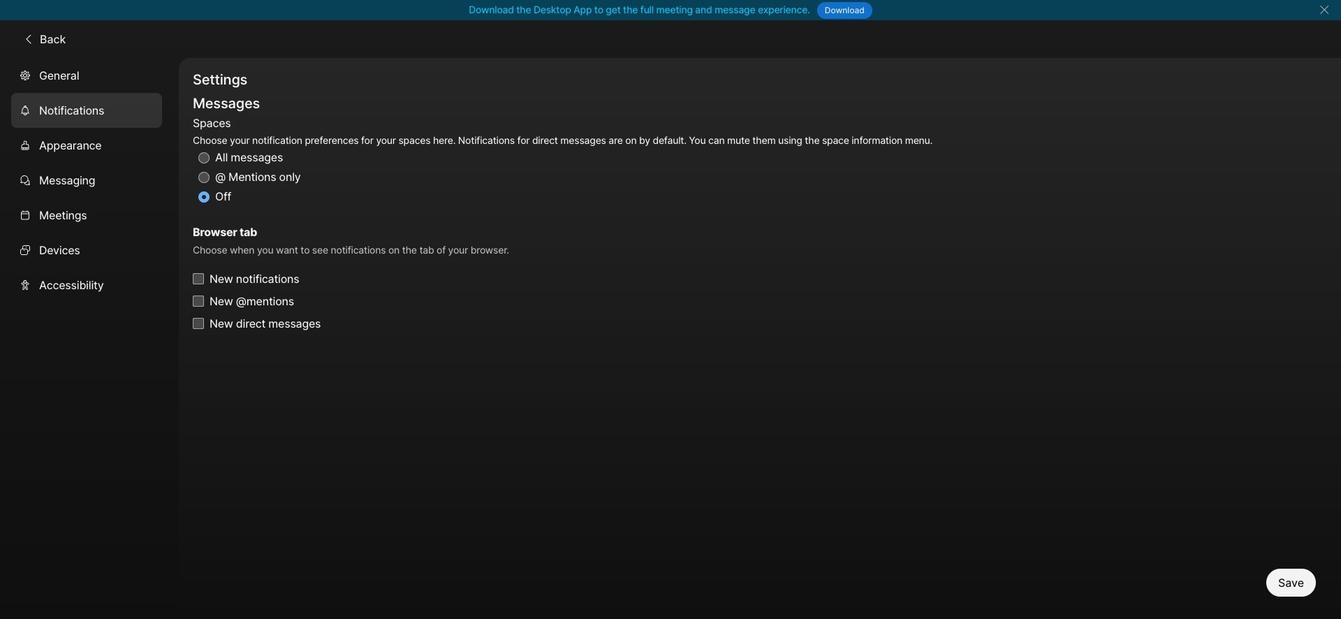 Task type: vqa. For each thing, say whether or not it's contained in the screenshot.
Off radio
yes



Task type: locate. For each thing, give the bounding box(es) containing it.
devices tab
[[11, 232, 162, 267]]

accessibility tab
[[11, 267, 162, 302]]

option group
[[193, 114, 933, 207]]

notifications tab
[[11, 93, 162, 128]]

All messages radio
[[198, 152, 210, 163]]



Task type: describe. For each thing, give the bounding box(es) containing it.
settings navigation
[[0, 58, 179, 619]]

messaging tab
[[11, 162, 162, 197]]

@ Mentions only radio
[[198, 172, 210, 183]]

appearance tab
[[11, 128, 162, 162]]

meetings tab
[[11, 197, 162, 232]]

general tab
[[11, 58, 162, 93]]

cancel_16 image
[[1319, 4, 1330, 15]]

Off radio
[[198, 191, 210, 203]]



